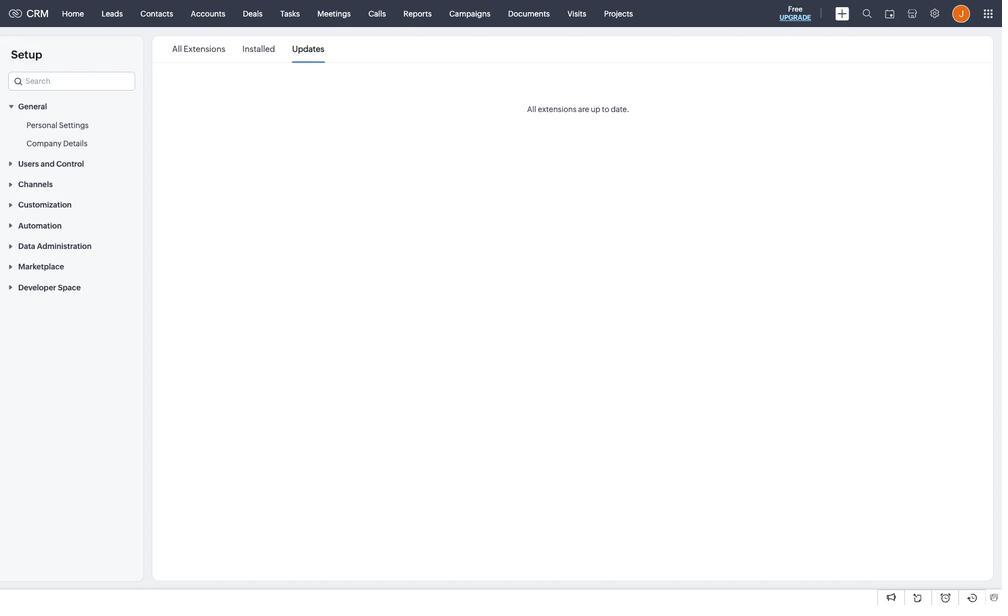 Task type: describe. For each thing, give the bounding box(es) containing it.
developer space button
[[0, 277, 144, 298]]

installed
[[243, 44, 275, 54]]

general
[[18, 102, 47, 111]]

profile image
[[953, 5, 971, 22]]

setup
[[11, 48, 42, 61]]

updates
[[292, 44, 325, 54]]

reports
[[404, 9, 432, 18]]

documents
[[509, 9, 550, 18]]

documents link
[[500, 0, 559, 27]]

settings
[[59, 121, 89, 130]]

projects link
[[596, 0, 642, 27]]

home link
[[53, 0, 93, 27]]

users
[[18, 159, 39, 168]]

campaigns link
[[441, 0, 500, 27]]

marketplace
[[18, 263, 64, 271]]

control
[[56, 159, 84, 168]]

automation button
[[0, 215, 144, 236]]

developer space
[[18, 283, 81, 292]]

create menu image
[[836, 7, 850, 20]]

developer
[[18, 283, 56, 292]]

profile element
[[947, 0, 978, 27]]

and
[[41, 159, 55, 168]]

all extensions link
[[172, 36, 226, 62]]

extensions
[[184, 44, 226, 54]]

company details link
[[27, 138, 88, 149]]

automation
[[18, 221, 62, 230]]

search image
[[863, 9, 873, 18]]

space
[[58, 283, 81, 292]]

visits link
[[559, 0, 596, 27]]

leads link
[[93, 0, 132, 27]]

extensions
[[538, 105, 577, 114]]

data administration button
[[0, 236, 144, 256]]

to
[[602, 105, 610, 114]]

projects
[[605, 9, 634, 18]]

leads
[[102, 9, 123, 18]]

deals
[[243, 9, 263, 18]]

search element
[[857, 0, 879, 27]]

personal settings link
[[27, 120, 89, 131]]

general button
[[0, 96, 144, 117]]

tasks
[[281, 9, 300, 18]]

free upgrade
[[780, 5, 812, 22]]

data administration
[[18, 242, 92, 251]]

calls
[[369, 9, 386, 18]]

accounts
[[191, 9, 226, 18]]

tasks link
[[272, 0, 309, 27]]

company
[[27, 139, 62, 148]]

marketplace button
[[0, 256, 144, 277]]

upgrade
[[780, 14, 812, 22]]

installed link
[[243, 36, 275, 62]]



Task type: locate. For each thing, give the bounding box(es) containing it.
meetings
[[318, 9, 351, 18]]

deals link
[[234, 0, 272, 27]]

channels button
[[0, 174, 144, 194]]

channels
[[18, 180, 53, 189]]

date.
[[611, 105, 630, 114]]

data
[[18, 242, 35, 251]]

calendar image
[[886, 9, 895, 18]]

calls link
[[360, 0, 395, 27]]

up
[[591, 105, 601, 114]]

crm
[[27, 8, 49, 19]]

reports link
[[395, 0, 441, 27]]

1 horizontal spatial all
[[528, 105, 537, 114]]

0 horizontal spatial all
[[172, 44, 182, 54]]

company details
[[27, 139, 88, 148]]

users and control
[[18, 159, 84, 168]]

0 vertical spatial all
[[172, 44, 182, 54]]

all for all extensions are up to date.
[[528, 105, 537, 114]]

customization button
[[0, 194, 144, 215]]

meetings link
[[309, 0, 360, 27]]

create menu element
[[829, 0, 857, 27]]

crm link
[[9, 8, 49, 19]]

users and control button
[[0, 153, 144, 174]]

all extensions
[[172, 44, 226, 54]]

updates link
[[292, 36, 325, 62]]

details
[[63, 139, 88, 148]]

all
[[172, 44, 182, 54], [528, 105, 537, 114]]

all for all extensions
[[172, 44, 182, 54]]

1 vertical spatial all
[[528, 105, 537, 114]]

general region
[[0, 117, 144, 153]]

customization
[[18, 201, 72, 210]]

contacts
[[141, 9, 173, 18]]

personal
[[27, 121, 57, 130]]

are
[[579, 105, 590, 114]]

campaigns
[[450, 9, 491, 18]]

all extensions are up to date.
[[528, 105, 630, 114]]

administration
[[37, 242, 92, 251]]

home
[[62, 9, 84, 18]]

visits
[[568, 9, 587, 18]]

None field
[[8, 72, 135, 91]]

free
[[789, 5, 803, 13]]

Search text field
[[9, 72, 135, 90]]

accounts link
[[182, 0, 234, 27]]

personal settings
[[27, 121, 89, 130]]

contacts link
[[132, 0, 182, 27]]



Task type: vqa. For each thing, say whether or not it's contained in the screenshot.
the Next Record 'image'
no



